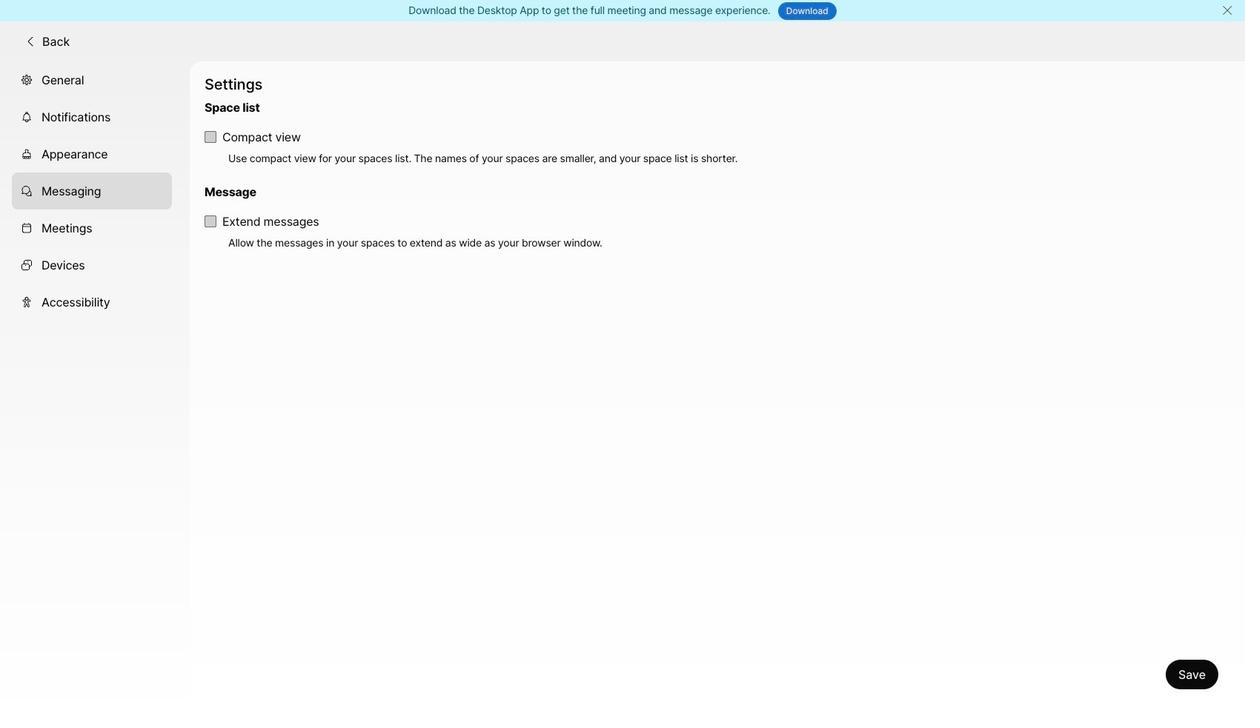 Task type: locate. For each thing, give the bounding box(es) containing it.
general tab
[[12, 61, 172, 98]]

messaging tab
[[12, 173, 172, 210]]

cancel_16 image
[[1222, 4, 1234, 16]]

accessibility tab
[[12, 284, 172, 321]]

settings navigation
[[0, 61, 190, 714]]



Task type: vqa. For each thing, say whether or not it's contained in the screenshot.
ACCESSIBILITY tab
yes



Task type: describe. For each thing, give the bounding box(es) containing it.
notifications tab
[[12, 98, 172, 135]]

meetings tab
[[12, 210, 172, 247]]

devices tab
[[12, 247, 172, 284]]

appearance tab
[[12, 135, 172, 173]]



